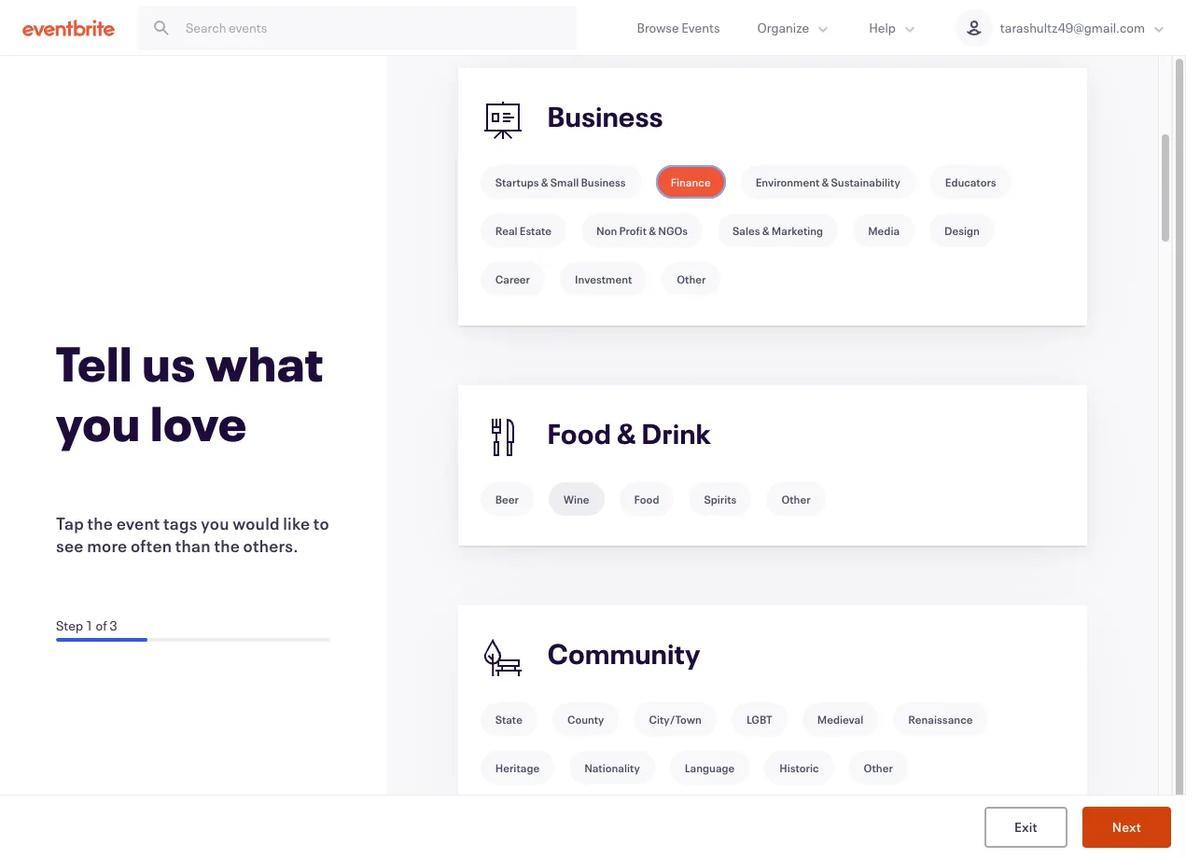Task type: locate. For each thing, give the bounding box(es) containing it.
events
[[681, 19, 720, 36]]

non profit & ngos button
[[581, 214, 703, 247]]

career
[[495, 272, 530, 286]]

sales & marketing
[[733, 223, 823, 238]]

you left us
[[56, 391, 141, 454]]

business
[[548, 98, 663, 135], [581, 175, 626, 189]]

medieval
[[817, 712, 863, 727]]

1 horizontal spatial you
[[201, 512, 229, 535]]

2 horizontal spatial other button
[[849, 751, 908, 785]]

city/town button
[[634, 703, 717, 736]]

than
[[175, 535, 211, 557]]

investment
[[575, 272, 632, 286]]

1 horizontal spatial food
[[634, 492, 659, 507]]

non profit & ngos
[[596, 223, 688, 238]]

sustainability
[[831, 175, 900, 189]]

& left small
[[541, 175, 548, 189]]

food inside 'button'
[[634, 492, 659, 507]]

2 vertical spatial other button
[[849, 751, 908, 785]]

other button right 'spirits' button on the bottom of page
[[767, 482, 826, 516]]

1 vertical spatial other button
[[767, 482, 826, 516]]

food down food & drink
[[634, 492, 659, 507]]

0 horizontal spatial the
[[87, 512, 113, 535]]

1
[[85, 617, 93, 635]]

1 vertical spatial business
[[581, 175, 626, 189]]

you right tags
[[201, 512, 229, 535]]

0 horizontal spatial you
[[56, 391, 141, 454]]

environment & sustainability button
[[741, 165, 915, 199]]

tell
[[56, 331, 133, 395]]

the right than
[[214, 535, 240, 557]]

exit button
[[985, 807, 1067, 848]]

1 vertical spatial other
[[781, 492, 811, 507]]

step
[[56, 617, 83, 635]]

1 horizontal spatial the
[[214, 535, 240, 557]]

0 vertical spatial you
[[56, 391, 141, 454]]

sales
[[733, 223, 760, 238]]

food up the wine
[[548, 416, 611, 452]]

marketing
[[772, 223, 823, 238]]

1 vertical spatial you
[[201, 512, 229, 535]]

other button down medieval
[[849, 751, 908, 785]]

often
[[131, 535, 172, 557]]

0 horizontal spatial other button
[[662, 262, 721, 296]]

beer
[[495, 492, 519, 507]]

other button
[[662, 262, 721, 296], [767, 482, 826, 516], [849, 751, 908, 785]]

& for environment & sustainability
[[822, 175, 829, 189]]

tags
[[163, 512, 198, 535]]

2 horizontal spatial other
[[864, 761, 893, 776]]

business right small
[[581, 175, 626, 189]]

1 vertical spatial food
[[634, 492, 659, 507]]

& inside 'button'
[[762, 223, 770, 238]]

environment & sustainability
[[756, 175, 900, 189]]

&
[[541, 175, 548, 189], [822, 175, 829, 189], [649, 223, 656, 238], [762, 223, 770, 238], [617, 416, 636, 452]]

heritage button
[[480, 751, 554, 785]]

0 horizontal spatial other
[[677, 272, 706, 286]]

business up small
[[548, 98, 663, 135]]

food button
[[619, 482, 674, 516]]

1 horizontal spatial other
[[781, 492, 811, 507]]

estate
[[520, 223, 552, 238]]

more
[[87, 535, 127, 557]]

exit
[[1014, 818, 1038, 836]]

the right tap
[[87, 512, 113, 535]]

startups & small business button
[[480, 165, 641, 199]]

ngos
[[658, 223, 688, 238]]

2 vertical spatial other
[[864, 761, 893, 776]]

sales & marketing button
[[718, 214, 838, 247]]

0 vertical spatial business
[[548, 98, 663, 135]]

3
[[109, 617, 117, 635]]

finance
[[671, 175, 711, 189]]

other right 'spirits' button on the bottom of page
[[781, 492, 811, 507]]

medieval button
[[802, 703, 878, 736]]

0 vertical spatial food
[[548, 416, 611, 452]]

other down medieval button
[[864, 761, 893, 776]]

other down ngos
[[677, 272, 706, 286]]

language button
[[670, 751, 750, 785]]

& right the environment
[[822, 175, 829, 189]]

real estate button
[[480, 214, 566, 247]]

0 horizontal spatial food
[[548, 416, 611, 452]]

1 horizontal spatial other button
[[767, 482, 826, 516]]

other
[[677, 272, 706, 286], [781, 492, 811, 507], [864, 761, 893, 776]]

help link
[[850, 0, 937, 55]]

other button down ngos
[[662, 262, 721, 296]]

0 vertical spatial other
[[677, 272, 706, 286]]

& left drink
[[617, 416, 636, 452]]

food
[[548, 416, 611, 452], [634, 492, 659, 507]]

eventbrite image
[[22, 18, 115, 37]]

would
[[233, 512, 280, 535]]

& for sales & marketing
[[762, 223, 770, 238]]

spirits
[[704, 492, 737, 507]]

& for startups & small business
[[541, 175, 548, 189]]

& right sales
[[762, 223, 770, 238]]

educators
[[945, 175, 996, 189]]

you
[[56, 391, 141, 454], [201, 512, 229, 535]]

organize
[[757, 19, 809, 36]]



Task type: vqa. For each thing, say whether or not it's contained in the screenshot.
& for Food & Drink
yes



Task type: describe. For each thing, give the bounding box(es) containing it.
organize link
[[739, 0, 850, 55]]

historic
[[780, 761, 819, 776]]

non
[[596, 223, 617, 238]]

educators button
[[930, 165, 1011, 199]]

you inside tap the event tags you would like to see more often than the others.
[[201, 512, 229, 535]]

wine
[[564, 492, 589, 507]]

media button
[[853, 214, 915, 247]]

nationality button
[[569, 751, 655, 785]]

what
[[206, 331, 324, 395]]

county
[[567, 712, 604, 727]]

tap
[[56, 512, 84, 535]]

investment button
[[560, 262, 647, 296]]

heritage
[[495, 761, 540, 776]]

event
[[116, 512, 160, 535]]

profit
[[619, 223, 647, 238]]

browse
[[637, 19, 679, 36]]

state
[[495, 712, 522, 727]]

next
[[1112, 818, 1141, 836]]

other for the right other button
[[864, 761, 893, 776]]

progressbar progress bar
[[56, 638, 331, 642]]

real estate
[[495, 223, 552, 238]]

food for food & drink
[[548, 416, 611, 452]]

see
[[56, 535, 84, 557]]

browse events link
[[618, 0, 739, 55]]

like
[[283, 512, 310, 535]]

tarashultz49@gmail.com link
[[937, 0, 1186, 55]]

food & drink
[[548, 416, 711, 452]]

historic button
[[765, 751, 834, 785]]

drink
[[642, 416, 711, 452]]

tarashultz49@gmail.com
[[1000, 19, 1145, 36]]

real
[[495, 223, 518, 238]]

startups & small business
[[495, 175, 626, 189]]

& right profit
[[649, 223, 656, 238]]

lgbt
[[746, 712, 772, 727]]

state button
[[480, 703, 537, 736]]

love
[[150, 391, 247, 454]]

business inside button
[[581, 175, 626, 189]]

community
[[548, 636, 701, 672]]

us
[[142, 331, 196, 395]]

lgbt button
[[732, 703, 787, 736]]

beer button
[[480, 482, 534, 516]]

language
[[685, 761, 735, 776]]

county button
[[552, 703, 619, 736]]

next button
[[1082, 807, 1171, 848]]

finance button
[[656, 165, 726, 199]]

spirits button
[[689, 482, 752, 516]]

you inside tell us what you love
[[56, 391, 141, 454]]

step 1 of 3
[[56, 617, 117, 635]]

design
[[945, 223, 980, 238]]

environment
[[756, 175, 820, 189]]

city/town
[[649, 712, 702, 727]]

renaissance button
[[893, 703, 988, 736]]

wine button
[[549, 482, 604, 516]]

nationality
[[584, 761, 640, 776]]

& for food & drink
[[617, 416, 636, 452]]

other for the topmost other button
[[677, 272, 706, 286]]

others.
[[243, 535, 298, 557]]

browse events
[[637, 19, 720, 36]]

renaissance
[[908, 712, 973, 727]]

startups
[[495, 175, 539, 189]]

0 vertical spatial other button
[[662, 262, 721, 296]]

media
[[868, 223, 900, 238]]

help
[[869, 19, 896, 36]]

tap the event tags you would like to see more often than the others.
[[56, 512, 329, 557]]

other for other button to the middle
[[781, 492, 811, 507]]

to
[[313, 512, 329, 535]]

small
[[550, 175, 579, 189]]

design button
[[930, 214, 995, 247]]

tell us what you love
[[56, 331, 324, 454]]

progressbar image
[[56, 638, 148, 642]]

career button
[[480, 262, 545, 296]]

food for food
[[634, 492, 659, 507]]

of
[[96, 617, 107, 635]]



